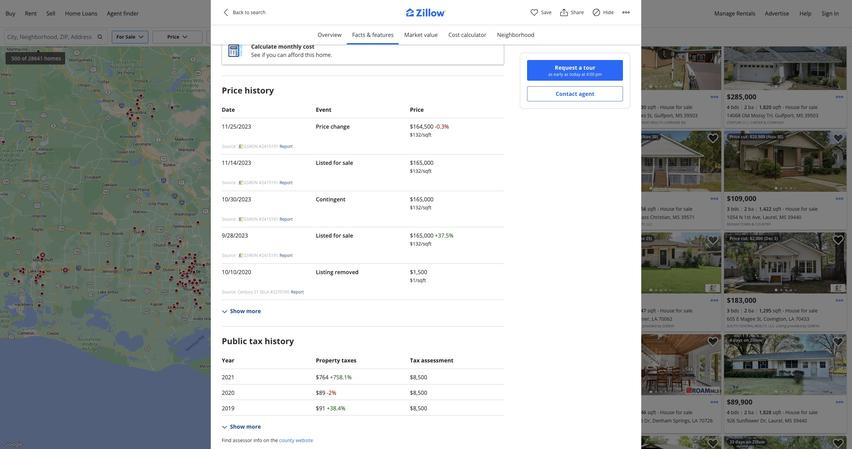 Task type: describe. For each thing, give the bounding box(es) containing it.
$1,500
[[410, 268, 427, 276]]

2,246
[[634, 409, 647, 416]]

covington,
[[764, 316, 788, 322]]

3 bds for $183,000
[[727, 308, 740, 314]]

gsrein up 10/30/2023
[[244, 180, 258, 186]]

- up 25484 falconhurst dr, denham springs, la 70726
[[658, 409, 659, 416]]

lorraine
[[664, 120, 681, 125]]

605 e magee st, covington, la 70433 link
[[727, 315, 844, 323]]

1 vertical spatial info
[[254, 437, 262, 444]]

bds for $183,000
[[731, 308, 740, 314]]

finder
[[123, 10, 139, 17]]

2 gsrein # 2415191 from the top
[[244, 180, 278, 186]]

on inside connect with an agent get info on this home, tour, and more.
[[273, 18, 280, 25]]

cut: for $109,000
[[741, 134, 749, 140]]

25484
[[602, 418, 616, 424]]

llc inside 605 e magee st, covington, la 70433 south central realty, llc . listing provided by gsrein
[[769, 324, 775, 329]]

home loans
[[65, 10, 97, 17]]

2 for $179,900
[[619, 104, 622, 110]]

hide image
[[593, 8, 601, 17]]

5 source: from the top
[[222, 289, 237, 295]]

you
[[267, 51, 276, 59]]

chevron left image for 605 e magee st, covington, la 70433 image
[[728, 259, 736, 267]]

160k 220k
[[299, 229, 445, 243]]

1 30) from the left
[[652, 134, 658, 140]]

search image
[[97, 34, 103, 40]]

/sqft inside $165,000 +37.5% $132 /sqft
[[421, 241, 432, 247]]

and
[[324, 18, 334, 25]]

st, for $179,900
[[648, 112, 653, 119]]

605
[[727, 316, 736, 322]]

- up 813 gerry dr, kenner, la 70062 link
[[658, 308, 659, 314]]

overview
[[318, 31, 342, 39]]

by inside 813 gerry dr, kenner, la 70062 . listing provided by gsrein
[[658, 324, 662, 329]]

chevron down image down finder
[[138, 34, 144, 40]]

0 horizontal spatial 21
[[254, 289, 259, 295]]

house up 605 e magee st, covington, la 70433 link
[[786, 308, 800, 314]]

0 vertical spatial history
[[245, 84, 274, 96]]

gulfport, for $179,900
[[655, 112, 675, 119]]

rd,
[[631, 214, 638, 221]]

this inside connect with an agent get info on this home, tour, and more.
[[281, 18, 291, 25]]

gsrein inside 813 gerry dr, kenner, la 70062 . listing provided by gsrein
[[663, 324, 675, 329]]

removed
[[335, 268, 359, 276]]

21 inside 14068 old mossy trl, gulfport, ms 39503 century 21 j. carter & company
[[743, 120, 747, 125]]

/sqft for listing removed
[[416, 277, 426, 284]]

1,656
[[634, 206, 647, 212]]

- right $89
[[327, 389, 329, 397]]

2%
[[329, 389, 337, 397]]

160k link
[[297, 228, 311, 234]]

house up 70062
[[661, 308, 675, 314]]

(nov right the $20,900
[[767, 134, 777, 140]]

house up 926 sunflower dr, laurel, ms 39440 link in the right bottom of the page
[[786, 409, 800, 416]]

ms for $179,900
[[676, 112, 683, 119]]

agent
[[107, 10, 122, 17]]

property images, use arrow keys to navigate, image 1 of 24 group
[[725, 334, 847, 397]]

source: century 21 sela # 2270745 report
[[222, 289, 304, 295]]

$132 inside $165,000 +37.5% $132 /sqft
[[410, 241, 421, 247]]

ms for $109,000
[[780, 214, 787, 221]]

- house for sale for $183,000
[[783, 308, 818, 314]]

ave,
[[753, 214, 762, 221]]

- house for sale for $179,900
[[658, 104, 693, 110]]

century
[[238, 289, 253, 295]]

gerry
[[612, 316, 624, 322]]

la for 605 e magee st, covington, la 70433 south central realty, llc . listing provided by gsrein
[[789, 316, 795, 322]]

century
[[727, 120, 742, 125]]

1 vertical spatial laurel,
[[769, 418, 784, 424]]

ba for $179,900
[[623, 104, 629, 110]]

cost calculator button
[[443, 25, 492, 45]]

contact agent button
[[528, 86, 623, 101]]

price history
[[222, 84, 274, 96]]

/sqft for contingent
[[421, 204, 432, 211]]

& inside 14068 old mossy trl, gulfport, ms 39503 century 21 j. carter & company
[[764, 120, 767, 125]]

realty-
[[651, 120, 664, 125]]

sela
[[260, 289, 269, 295]]

zillow for 4 days on zillow
[[750, 338, 763, 343]]

dr, for falconhurst
[[645, 418, 652, 424]]

2 property images, use arrow keys to navigate, image 1 of 27 group from the top
[[725, 131, 847, 194]]

bds for $285,000
[[731, 104, 740, 110]]

1054 n 1st ave, laurel, ms 39440 image
[[725, 131, 847, 192]]

show for 2019
[[230, 423, 245, 431]]

(nov for 1,656 sqft - house for sale
[[642, 134, 651, 140]]

event
[[316, 106, 332, 113]]

1,422 sqft
[[760, 206, 782, 212]]

chevron right image for 15304 saint charles st, gulfport, ms 39503 image
[[710, 55, 718, 64]]

sign in link
[[817, 6, 844, 22]]

$165,000 $132 /sqft for listed for sale
[[410, 159, 434, 174]]

money calculator image
[[228, 42, 243, 58]]

denham
[[653, 418, 672, 424]]

house up 1054 n 1st ave, laurel, ms 39440 link
[[786, 206, 800, 212]]

date
[[222, 106, 235, 113]]

save this home button for 926 sunflower dr, laurel, ms 39440
[[828, 334, 847, 354]]

- up 926 sunflower dr, laurel, ms 39440 link in the right bottom of the page
[[783, 409, 785, 416]]

tax assessment
[[410, 357, 454, 365]]

by inside 605 e magee st, covington, la 70433 south central realty, llc . listing provided by gsrein
[[803, 324, 807, 329]]

agent finder
[[107, 10, 139, 17]]

country
[[755, 222, 771, 227]]

listed for 11/14/2023
[[316, 159, 332, 167]]

+37.5%
[[435, 232, 454, 240]]

kenner,
[[633, 316, 651, 322]]

gsrein up "10/10/2020"
[[244, 253, 258, 259]]

show more for 2019
[[230, 423, 261, 431]]

filters element
[[0, 28, 853, 47]]

bds for $109,000
[[731, 206, 740, 212]]

chevron right image for 605 e magee st, covington, la 70433 image
[[835, 259, 844, 267]]

contact agent
[[556, 90, 595, 98]]

4 2415191 from the top
[[262, 253, 278, 259]]

tour
[[584, 64, 596, 71]]

zillow for 33 days on zillow
[[753, 439, 765, 445]]

springs,
[[673, 418, 691, 424]]

2 ba for $179,900
[[619, 104, 629, 110]]

monthly
[[278, 43, 302, 50]]

0 horizontal spatial chevron left image
[[222, 8, 230, 17]]

chevron right image for 1054 n 1st ave, laurel, ms 39440 image
[[835, 157, 844, 166]]

charles
[[630, 112, 646, 119]]

2 for $109,000
[[745, 206, 747, 212]]

sign in
[[822, 10, 839, 17]]

chevron left image for 926 sunflower dr, laurel, ms 39440 image
[[728, 361, 736, 369]]

save this home button for 25484 falconhurst dr, denham springs, la 70726
[[702, 334, 722, 354]]

$165,000 for 9/28/2023
[[410, 232, 434, 240]]

heart image
[[530, 8, 539, 17]]

15304 saint charles st, gulfport, ms 39503 image
[[599, 29, 722, 90]]

2 as from the left
[[564, 71, 569, 77]]

813 gerry dr, kenner, la 70062 image
[[599, 233, 722, 294]]

- house for sale for $285,000
[[783, 104, 818, 110]]

39571
[[681, 214, 695, 221]]

property images, use arrow keys to navigate, image 1 of 22 group
[[725, 436, 847, 449]]

save this home button for 813 gerry dr, kenner, la 70062
[[702, 233, 722, 252]]

4 gsrein # 2415191 from the top
[[244, 253, 278, 259]]

show for 11/14/2023
[[230, 308, 245, 315]]

central
[[740, 324, 754, 329]]

$164,500 -0.3% $132 /sqft
[[410, 123, 449, 138]]

save this home button for 807 red fox rd, pass christian, ms 39571
[[702, 131, 722, 150]]

coast
[[622, 222, 632, 227]]

request
[[555, 64, 578, 71]]

926
[[727, 418, 736, 424]]

rent
[[25, 10, 37, 17]]

bds up 926
[[731, 409, 740, 416]]

house up 15304 saint charles st, gulfport, ms 39503 link
[[661, 104, 675, 110]]

mossy
[[752, 112, 766, 119]]

0 horizontal spatial listing
[[316, 268, 334, 276]]

county
[[279, 437, 295, 444]]

926 sunflower dr, laurel, ms 39440 link
[[727, 417, 844, 425]]

buy
[[6, 10, 15, 17]]

chevron left image inside property images, use arrow keys to navigate, image 1 of 27 group
[[728, 55, 736, 64]]

ba for $183,000
[[749, 308, 754, 314]]

agent finder link
[[102, 6, 144, 22]]

3 for $109,000
[[727, 206, 730, 212]]

$25,100 (nov 30)
[[625, 134, 658, 140]]

- house for sale up 926 sunflower dr, laurel, ms 39440 link in the right bottom of the page
[[783, 409, 818, 416]]

agent inside button
[[579, 90, 595, 98]]

listing inside 605 e magee st, covington, la 70433 south central realty, llc . listing provided by gsrein
[[777, 324, 787, 329]]

taxes
[[342, 357, 357, 365]]

find
[[222, 437, 232, 444]]

chevron left image for 1054 n 1st ave, laurel, ms 39440 image
[[728, 157, 736, 166]]

2 ba for $109,000
[[745, 206, 754, 212]]

chevron down image up find
[[222, 425, 227, 431]]

price cut: $20,900 (nov 30)
[[730, 134, 784, 140]]

on left the
[[264, 437, 269, 444]]

st, for $183,000
[[757, 316, 763, 322]]

price cut: $2,000 (dec 3)
[[730, 236, 778, 242]]

find assessor info on the county website
[[222, 437, 313, 444]]

813
[[602, 316, 610, 322]]

save this home image for 813 gerry dr, kenner, la 70062
[[708, 235, 719, 246]]

500 of 28641 homes
[[11, 55, 61, 62]]

zillow for 165 days on zillow
[[630, 439, 642, 445]]

bds for $179,900
[[606, 104, 614, 110]]

sqft for 1,656
[[648, 206, 656, 212]]

coldwell
[[602, 120, 620, 125]]

agent inside connect with an agent get info on this home, tour, and more.
[[298, 9, 313, 17]]

1,295 sqft
[[760, 308, 782, 314]]

pass
[[639, 214, 649, 221]]

3 bds for $109,000
[[727, 206, 740, 212]]

share image
[[560, 8, 569, 17]]

3 for $179,900
[[602, 104, 605, 110]]

chevron right image for 14068 old mossy trl, gulfport, ms 39503 image
[[835, 55, 844, 64]]

homes
[[44, 55, 61, 62]]

2 for $285,000
[[745, 104, 747, 110]]

provided inside 605 e magee st, covington, la 70433 south central realty, llc . listing provided by gsrein
[[788, 324, 802, 329]]

70726
[[699, 418, 713, 424]]

$89,900
[[727, 398, 753, 407]]

14068 old mossy trl, gulfport, ms 39503 century 21 j. carter & company
[[727, 112, 819, 125]]

25484 falconhurst dr, denham springs, la 70726 link
[[602, 417, 719, 425]]

605 e magee st, covington, la 70433 image
[[725, 233, 847, 294]]

chevron down image up 'request'
[[556, 56, 561, 61]]

- up 15304 saint charles st, gulfport, ms 39503 link
[[658, 104, 659, 110]]

listing inside 813 gerry dr, kenner, la 70062 . listing provided by gsrein
[[631, 324, 642, 329]]

public
[[222, 336, 247, 347]]

save this home image for 25484 falconhurst dr, denham springs, la 70726
[[708, 337, 719, 347]]

la inside 813 gerry dr, kenner, la 70062 . listing provided by gsrein
[[652, 316, 658, 322]]

calculate monthly cost see if you can afford this home.
[[251, 43, 332, 59]]

ms up property images, use arrow keys to navigate, image 1 of 22 group
[[785, 418, 792, 424]]

15304 saint charles st, gulfport, ms 39503 coldwell banker alfonso realty-lorraine rd
[[602, 112, 698, 125]]

listing provided by gsrein image
[[831, 284, 846, 292]]

ba up sunflower
[[749, 409, 754, 416]]

at
[[582, 71, 586, 77]]

2 ba up sunflower
[[745, 409, 754, 416]]

0 vertical spatial property images, use arrow keys to navigate, image 1 of 21 group
[[599, 29, 722, 92]]

280k link
[[311, 235, 325, 241]]

house up denham
[[661, 409, 675, 416]]

chevron right image for 926 sunflower dr, laurel, ms 39440 image
[[835, 361, 844, 369]]

$8,500 for $764 +758.1%
[[410, 374, 427, 381]]

gsrein up 9/28/2023
[[244, 216, 258, 222]]

1 property images, use arrow keys to navigate, image 1 of 27 group from the top
[[725, 29, 847, 92]]

gsrein up 11/14/2023
[[244, 144, 258, 149]]

$164,500
[[410, 123, 434, 130]]

cost
[[303, 43, 315, 50]]

dr, for sunflower
[[761, 418, 768, 424]]

j.
[[748, 120, 750, 125]]

more for 11/14/2023
[[246, 308, 261, 315]]

$764
[[316, 374, 329, 381]]

807 red fox rd, pass christian, ms 39571 image
[[599, 131, 722, 192]]

2 for $183,000
[[745, 308, 747, 314]]

- inside $164,500 -0.3% $132 /sqft
[[435, 123, 437, 130]]

falconhurst
[[617, 418, 644, 424]]

save this home image for 926 sunflower dr, laurel, ms 39440
[[833, 337, 844, 347]]

- up 14068 old mossy trl, gulfport, ms 39503 link
[[783, 104, 785, 110]]



Task type: locate. For each thing, give the bounding box(es) containing it.
price for price cut: $2,000 (dec 3)
[[730, 236, 740, 242]]

1 vertical spatial property images, use arrow keys to navigate, image 1 of 19 group
[[599, 334, 722, 397]]

39440
[[788, 214, 802, 221], [794, 418, 807, 424]]

0 vertical spatial st,
[[648, 112, 653, 119]]

early
[[554, 71, 563, 77]]

0 vertical spatial llc
[[647, 222, 653, 227]]

3 up 15304
[[602, 104, 605, 110]]

cut: left $2,000
[[741, 236, 749, 242]]

show more down century
[[230, 308, 261, 315]]

on for 165 days on zillow
[[624, 439, 629, 445]]

dr, for gerry
[[625, 316, 632, 322]]

home
[[65, 10, 81, 17]]

2 vertical spatial &
[[752, 222, 755, 227]]

0 vertical spatial property images, use arrow keys to navigate, image 1 of 19 group
[[599, 131, 722, 194]]

source: left century
[[222, 289, 237, 295]]

0 vertical spatial 4 bds
[[727, 104, 740, 110]]

1,295
[[760, 308, 772, 314]]

$8,500 for $91 +38.4%
[[410, 405, 427, 413]]

sqft up trl,
[[773, 104, 782, 110]]

1054 n 1st ave, laurel, ms 39440 re/max town & country
[[727, 214, 802, 227]]

(nov left 25)
[[636, 236, 645, 242]]

days right the 33
[[736, 439, 745, 445]]

70062
[[659, 316, 673, 322]]

old
[[742, 112, 750, 119]]

on down central
[[744, 338, 749, 343]]

39440 inside the 1054 n 1st ave, laurel, ms 39440 re/max town & country
[[788, 214, 802, 221]]

2 30) from the left
[[778, 134, 784, 140]]

0 vertical spatial $165,000 $132 /sqft
[[410, 159, 434, 174]]

3 bds for $179,900
[[602, 104, 614, 110]]

1 gsrein # 2415191 from the top
[[244, 144, 278, 149]]

show more button for 11/14/2023
[[222, 307, 261, 316]]

more down century
[[246, 308, 261, 315]]

& right facts
[[367, 31, 371, 39]]

gsrein inside 605 e magee st, covington, la 70433 south central realty, llc . listing provided by gsrein
[[808, 324, 820, 329]]

1 source: from the top
[[222, 144, 237, 149]]

provided down 'kenner,'
[[643, 324, 657, 329]]

- house for sale up "lorraine"
[[658, 104, 693, 110]]

days for 165
[[613, 439, 622, 445]]

0 vertical spatial listed
[[316, 159, 332, 167]]

listing provided by gsrein image
[[706, 284, 720, 292]]

(nov right $25,100
[[642, 134, 651, 140]]

0 horizontal spatial dr,
[[625, 316, 632, 322]]

zillow down 926 sunflower dr, laurel, ms 39440 on the right bottom
[[753, 439, 765, 445]]

property images, use arrow keys to navigate, image 1 of 27 group
[[725, 29, 847, 92], [725, 131, 847, 194]]

town
[[741, 222, 751, 227]]

0 vertical spatial 39440
[[788, 214, 802, 221]]

listed for 9/28/2023
[[316, 232, 332, 240]]

la left the 70433
[[789, 316, 795, 322]]

220k
[[436, 237, 445, 243]]

mississippi
[[602, 222, 621, 227]]

google image
[[2, 440, 25, 449]]

map region
[[0, 18, 621, 449]]

$132 inside $164,500 -0.3% $132 /sqft
[[410, 131, 421, 138]]

request a tour as early as today at 4:00 pm
[[549, 64, 602, 77]]

manage
[[715, 10, 735, 17]]

/sqft inside $1,500 $1 /sqft
[[416, 277, 426, 284]]

this down the with
[[281, 18, 291, 25]]

1st
[[744, 214, 751, 221]]

ms inside 14068 old mossy trl, gulfport, ms 39503 century 21 j. carter & company
[[797, 112, 804, 119]]

chevron right image inside property images, use arrow keys to navigate, image 1 of 21 group
[[710, 55, 718, 64]]

dr, down 1,828
[[761, 418, 768, 424]]

$183,000
[[727, 296, 757, 305]]

realty, inside 807 red fox rd, pass christian, ms 39571 mississippi coast realty, llc
[[633, 222, 646, 227]]

813 gerry dr, kenner, la 70062 link
[[602, 315, 719, 323]]

website
[[296, 437, 313, 444]]

0 horizontal spatial la
[[652, 316, 658, 322]]

1 show more from the top
[[230, 308, 261, 315]]

manage rentals
[[715, 10, 756, 17]]

1 vertical spatial history
[[265, 336, 294, 347]]

price down re/max
[[730, 236, 740, 242]]

1 vertical spatial listed
[[316, 232, 332, 240]]

3 for $183,000
[[727, 308, 730, 314]]

4 bds up 14068
[[727, 104, 740, 110]]

days for 4
[[733, 338, 743, 343]]

1 property images, use arrow keys to navigate, image 1 of 19 group from the top
[[599, 131, 722, 194]]

la left 70726
[[693, 418, 698, 424]]

1,820 sqft
[[760, 104, 782, 110]]

facts & features button
[[347, 25, 399, 45]]

assessor
[[233, 437, 252, 444]]

1 horizontal spatial gulfport,
[[775, 112, 796, 119]]

sqft right 1,422
[[773, 206, 782, 212]]

sqft for 2,246
[[648, 409, 656, 416]]

21
[[743, 120, 747, 125], [254, 289, 259, 295]]

0 horizontal spatial as
[[549, 71, 553, 77]]

la inside 605 e magee st, covington, la 70433 south central realty, llc . listing provided by gsrein
[[789, 316, 795, 322]]

1 horizontal spatial property images, use arrow keys to navigate, image 1 of 21 group
[[725, 233, 847, 295]]

- house for sale up 14068 old mossy trl, gulfport, ms 39503 link
[[783, 104, 818, 110]]

33
[[730, 439, 735, 445]]

save this home image for 1054 n 1st ave, laurel, ms 39440
[[833, 134, 844, 144]]

price for price history
[[222, 84, 243, 96]]

11/25/2023
[[222, 123, 251, 130]]

property
[[316, 357, 340, 365]]

0 horizontal spatial 39503
[[684, 112, 698, 119]]

save this home image for 605 e magee st, covington, la 70433
[[833, 235, 844, 246]]

1054
[[727, 214, 738, 221]]

2 . from the left
[[775, 324, 776, 329]]

/sqft inside $164,500 -0.3% $132 /sqft
[[421, 131, 432, 138]]

1 $8,500 from the top
[[410, 374, 427, 381]]

chevron down image
[[138, 34, 144, 40], [556, 56, 561, 61], [222, 309, 227, 315], [222, 425, 227, 431]]

0 horizontal spatial realty,
[[633, 222, 646, 227]]

2 $8,500 from the top
[[410, 389, 427, 397]]

ba for $285,000
[[749, 104, 754, 110]]

back to search link
[[222, 8, 274, 17]]

1 2415191 from the top
[[262, 144, 278, 149]]

1 gulfport, from the left
[[655, 112, 675, 119]]

listing
[[316, 268, 334, 276], [631, 324, 642, 329], [777, 324, 787, 329]]

21 left sela
[[254, 289, 259, 295]]

2 vertical spatial 3 bds
[[727, 308, 740, 314]]

ms inside 15304 saint charles st, gulfport, ms 39503 coldwell banker alfonso realty-lorraine rd
[[676, 112, 683, 119]]

2 provided from the left
[[788, 324, 802, 329]]

1 vertical spatial realty,
[[755, 324, 768, 329]]

sqft for 1,295
[[773, 308, 782, 314]]

3 source: from the top
[[222, 216, 237, 222]]

1 vertical spatial show more
[[230, 423, 261, 431]]

0 vertical spatial realty,
[[633, 222, 646, 227]]

llc down the covington,
[[769, 324, 775, 329]]

ba for $109,000
[[749, 206, 754, 212]]

gulfport, inside 15304 saint charles st, gulfport, ms 39503 coldwell banker alfonso realty-lorraine rd
[[655, 112, 675, 119]]

4 up 14068
[[727, 104, 730, 110]]

0 vertical spatial listed for sale
[[316, 159, 353, 167]]

1 horizontal spatial 30)
[[778, 134, 784, 140]]

realty, right central
[[755, 324, 768, 329]]

$25,100
[[625, 134, 640, 140]]

$500 (nov 25)
[[625, 236, 653, 242]]

807 red fox rd, pass christian, ms 39571 mississippi coast realty, llc
[[602, 214, 695, 227]]

gsrein # 2415191 up 9/28/2023
[[244, 216, 278, 222]]

ba up saint
[[623, 104, 629, 110]]

0 vertical spatial more
[[246, 308, 261, 315]]

0 vertical spatial 21
[[743, 120, 747, 125]]

0 vertical spatial 4
[[727, 104, 730, 110]]

1 as from the left
[[549, 71, 553, 77]]

0 vertical spatial $165,000
[[410, 159, 434, 167]]

sqft right 1,828
[[773, 409, 782, 416]]

gulfport, inside 14068 old mossy trl, gulfport, ms 39503 century 21 j. carter & company
[[775, 112, 796, 119]]

property images, use arrow keys to navigate, image 1 of 21 group
[[599, 29, 722, 92], [725, 233, 847, 295]]

zillow down central
[[750, 338, 763, 343]]

price for price cut: $20,900 (nov 30)
[[730, 134, 740, 140]]

0 horizontal spatial st,
[[648, 112, 653, 119]]

2 $132 from the top
[[410, 168, 421, 174]]

chevron left image
[[222, 8, 230, 17], [728, 55, 736, 64]]

813 gerry dr, kenner, la 70062 . listing provided by gsrein
[[602, 316, 675, 329]]

dr,
[[625, 316, 632, 322], [645, 418, 652, 424], [761, 418, 768, 424]]

alfonso
[[635, 120, 650, 125]]

0 horizontal spatial 30)
[[652, 134, 658, 140]]

chevron left image for 15304 saint charles st, gulfport, ms 39503 image
[[603, 55, 611, 64]]

zillow logo image
[[399, 8, 454, 20]]

save this home button for 1054 n 1st ave, laurel, ms 39440
[[828, 131, 847, 150]]

2 chevron down image from the left
[[342, 34, 348, 40]]

listing left removed
[[316, 268, 334, 276]]

1 vertical spatial 39440
[[794, 418, 807, 424]]

save this home image
[[708, 134, 719, 144], [833, 134, 844, 144], [708, 235, 719, 246], [833, 439, 844, 449]]

chevron down image
[[182, 34, 188, 40], [342, 34, 348, 40]]

4 bds up 926
[[727, 409, 740, 416]]

ms for $285,000
[[797, 112, 804, 119]]

$179,900
[[602, 92, 632, 101]]

1 horizontal spatial la
[[693, 418, 698, 424]]

property images, use arrow keys to navigate, image 1 of 10 group
[[599, 436, 722, 449]]

3 $8,500 from the top
[[410, 405, 427, 413]]

1 vertical spatial chevron left image
[[728, 55, 736, 64]]

save this home button for 605 e magee st, covington, la 70433
[[828, 233, 847, 252]]

zillow down falconhurst
[[630, 439, 642, 445]]

this down cost
[[305, 51, 315, 59]]

price for price change
[[316, 123, 329, 130]]

1 vertical spatial this
[[305, 51, 315, 59]]

2 horizontal spatial la
[[789, 316, 795, 322]]

. inside 605 e magee st, covington, la 70433 south central realty, llc . listing provided by gsrein
[[775, 324, 776, 329]]

39503 for $285,000
[[805, 112, 819, 119]]

- up 1054 n 1st ave, laurel, ms 39440 link
[[783, 206, 785, 212]]

chevron right image
[[710, 259, 718, 267], [835, 259, 844, 267], [835, 361, 844, 369]]

la left 70062
[[652, 316, 658, 322]]

ms left 39571
[[673, 214, 680, 221]]

price up the $164,500
[[410, 106, 424, 113]]

2 up old
[[745, 104, 747, 110]]

st, inside 15304 saint charles st, gulfport, ms 39503 coldwell banker alfonso realty-lorraine rd
[[648, 112, 653, 119]]

realty, inside 605 e magee st, covington, la 70433 south central realty, llc . listing provided by gsrein
[[755, 324, 768, 329]]

1 horizontal spatial st,
[[757, 316, 763, 322]]

1 vertical spatial 4 bds
[[727, 409, 740, 416]]

& inside the 1054 n 1st ave, laurel, ms 39440 re/max town & country
[[752, 222, 755, 227]]

help link
[[795, 6, 817, 22]]

2 39503 from the left
[[805, 112, 819, 119]]

0 horizontal spatial chevron down image
[[182, 34, 188, 40]]

- up 605 e magee st, covington, la 70433 link
[[783, 308, 785, 314]]

2 up magee
[[745, 308, 747, 314]]

1,247
[[634, 308, 647, 314]]

2 by from the left
[[803, 324, 807, 329]]

4 $132 from the top
[[410, 241, 421, 247]]

4 bds
[[727, 104, 740, 110], [727, 409, 740, 416]]

show more up assessor
[[230, 423, 261, 431]]

3 $132 from the top
[[410, 204, 421, 211]]

0 horizontal spatial gulfport,
[[655, 112, 675, 119]]

1 horizontal spatial by
[[803, 324, 807, 329]]

4 bds for 1,820 sqft
[[727, 104, 740, 110]]

0 horizontal spatial &
[[367, 31, 371, 39]]

llc inside 807 red fox rd, pass christian, ms 39571 mississippi coast realty, llc
[[647, 222, 653, 227]]

2 2415191 from the top
[[262, 180, 278, 186]]

1 show from the top
[[230, 308, 245, 315]]

2 show more button from the top
[[222, 423, 261, 431]]

dr, inside 813 gerry dr, kenner, la 70062 . listing provided by gsrein
[[625, 316, 632, 322]]

ba
[[623, 104, 629, 110], [749, 104, 754, 110], [749, 206, 754, 212], [749, 308, 754, 314], [749, 409, 754, 416]]

0 vertical spatial laurel,
[[763, 214, 779, 221]]

source: up 10/30/2023
[[222, 180, 237, 186]]

1 horizontal spatial 21
[[743, 120, 747, 125]]

house up christian,
[[661, 206, 675, 212]]

2 4 bds from the top
[[727, 409, 740, 416]]

$1,500 $1 /sqft
[[410, 268, 427, 284]]

2 $165,000 from the top
[[410, 196, 434, 203]]

gulfport, up company on the top right of page
[[775, 112, 796, 119]]

/sqft for listed for sale
[[421, 168, 432, 174]]

tour,
[[310, 18, 322, 25]]

0 vertical spatial &
[[367, 31, 371, 39]]

1 $132 from the top
[[410, 131, 421, 138]]

1 vertical spatial 21
[[254, 289, 259, 295]]

3 up 605
[[727, 308, 730, 314]]

1 show more button from the top
[[222, 307, 261, 316]]

2 show from the top
[[230, 423, 245, 431]]

- house for sale for $109,000
[[783, 206, 818, 212]]

e
[[737, 316, 740, 322]]

- right the $164,500
[[435, 123, 437, 130]]

0 vertical spatial property images, use arrow keys to navigate, image 1 of 27 group
[[725, 29, 847, 92]]

days for 33
[[736, 439, 745, 445]]

1 $165,000 $132 /sqft from the top
[[410, 159, 434, 174]]

phone image
[[228, 9, 243, 24]]

1 cut: from the top
[[741, 134, 749, 140]]

by down the 70433
[[803, 324, 807, 329]]

show more button down century
[[222, 307, 261, 316]]

show more
[[230, 308, 261, 315], [230, 423, 261, 431]]

1 vertical spatial show more button
[[222, 423, 261, 431]]

main navigation
[[0, 0, 853, 28]]

info down connect
[[262, 18, 272, 25]]

- up 807 red fox rd, pass christian, ms 39571 link
[[658, 206, 659, 212]]

0 vertical spatial 3
[[602, 104, 605, 110]]

home,
[[292, 18, 309, 25]]

1054 n 1st ave, laurel, ms 39440 link
[[727, 213, 844, 222]]

1 chevron down image from the left
[[182, 34, 188, 40]]

39503 for $179,900
[[684, 112, 698, 119]]

sqft for 1,828
[[773, 409, 782, 416]]

$8,500 for $89 -2%
[[410, 389, 427, 397]]

sqft up the covington,
[[773, 308, 782, 314]]

- house for sale up the 70433
[[783, 308, 818, 314]]

save this home image for 807 red fox rd, pass christian, ms 39571
[[708, 134, 719, 144]]

source: up "10/10/2020"
[[222, 253, 237, 259]]

39503 inside 15304 saint charles st, gulfport, ms 39503 coldwell banker alfonso realty-lorraine rd
[[684, 112, 698, 119]]

0 vertical spatial show more button
[[222, 307, 261, 316]]

more image
[[622, 8, 631, 17]]

2 gulfport, from the left
[[775, 112, 796, 119]]

3 2415191 from the top
[[262, 216, 278, 222]]

show more button
[[222, 307, 261, 316], [222, 423, 261, 431]]

chevron right image
[[710, 55, 718, 64], [835, 55, 844, 64], [710, 157, 718, 166], [835, 157, 844, 166], [710, 361, 718, 369]]

3 $165,000 from the top
[[410, 232, 434, 240]]

0 horizontal spatial by
[[658, 324, 662, 329]]

1 more from the top
[[246, 308, 261, 315]]

2 ba for $285,000
[[745, 104, 754, 110]]

chevron down image up public
[[222, 309, 227, 315]]

0 vertical spatial $8,500
[[410, 374, 427, 381]]

3 bds up 605
[[727, 308, 740, 314]]

0 vertical spatial cut:
[[741, 134, 749, 140]]

more for 2019
[[246, 423, 261, 431]]

chevron left image inside property images, use arrow keys to navigate, image 1 of 24 group
[[728, 361, 736, 369]]

this
[[281, 18, 291, 25], [305, 51, 315, 59]]

1 vertical spatial cut:
[[741, 236, 749, 242]]

1 vertical spatial 3 bds
[[727, 206, 740, 212]]

2 show more from the top
[[230, 423, 261, 431]]

listing down 'kenner,'
[[631, 324, 642, 329]]

by
[[658, 324, 662, 329], [803, 324, 807, 329]]

1,422
[[760, 206, 772, 212]]

show up assessor
[[230, 423, 245, 431]]

bds up 'e'
[[731, 308, 740, 314]]

0 horizontal spatial .
[[630, 324, 630, 329]]

2 ba for $183,000
[[745, 308, 754, 314]]

2 vertical spatial $8,500
[[410, 405, 427, 413]]

(nov for 1,247 sqft - house for sale
[[636, 236, 645, 242]]

0 vertical spatial chevron left image
[[222, 8, 230, 17]]

sqft for 1,422
[[773, 206, 782, 212]]

show more for 11/14/2023
[[230, 308, 261, 315]]

1 vertical spatial property images, use arrow keys to navigate, image 1 of 27 group
[[725, 131, 847, 194]]

listed for sale for 9/28/2023
[[316, 232, 353, 240]]

0 horizontal spatial this
[[281, 18, 291, 25]]

1 horizontal spatial as
[[564, 71, 569, 77]]

1 vertical spatial agent
[[579, 90, 595, 98]]

1 horizontal spatial dr,
[[645, 418, 652, 424]]

1 horizontal spatial provided
[[788, 324, 802, 329]]

show more button for 2019
[[222, 423, 261, 431]]

2 listed for sale from the top
[[316, 232, 353, 240]]

1 horizontal spatial chevron down image
[[342, 34, 348, 40]]

0 vertical spatial show
[[230, 308, 245, 315]]

33 days on zillow
[[730, 439, 765, 445]]

this inside calculate monthly cost see if you can afford this home.
[[305, 51, 315, 59]]

1 vertical spatial $165,000 $132 /sqft
[[410, 196, 434, 211]]

chevron right image inside property images, use arrow keys to navigate, image 1 of 24 group
[[835, 361, 844, 369]]

sqft
[[648, 104, 656, 110], [773, 104, 782, 110], [648, 206, 656, 212], [773, 206, 782, 212], [648, 308, 656, 314], [773, 308, 782, 314], [648, 409, 656, 416], [773, 409, 782, 416]]

2 vertical spatial 4
[[727, 409, 730, 416]]

30) down company on the top right of page
[[778, 134, 784, 140]]

1 39503 from the left
[[684, 112, 698, 119]]

search
[[251, 9, 266, 16]]

sell
[[46, 10, 55, 17]]

1 horizontal spatial realty,
[[755, 324, 768, 329]]

& inside button
[[367, 31, 371, 39]]

1 vertical spatial st,
[[757, 316, 763, 322]]

(dec
[[764, 236, 773, 242]]

1 $165,000 from the top
[[410, 159, 434, 167]]

280k
[[314, 235, 323, 241]]

gulfport, up realty-
[[655, 112, 675, 119]]

0 vertical spatial this
[[281, 18, 291, 25]]

1 vertical spatial &
[[764, 120, 767, 125]]

2 horizontal spatial listing
[[777, 324, 787, 329]]

dr, down the 2,246
[[645, 418, 652, 424]]

1 vertical spatial more
[[246, 423, 261, 431]]

on right the 33
[[746, 439, 752, 445]]

1 horizontal spatial agent
[[579, 90, 595, 98]]

926 sunflower dr, laurel, ms 39440 image
[[725, 334, 847, 396]]

1 provided from the left
[[643, 324, 657, 329]]

gsrein down 70062
[[663, 324, 675, 329]]

1 vertical spatial $165,000
[[410, 196, 434, 203]]

14068 old mossy trl, gulfport, ms 39503 image
[[725, 29, 847, 90]]

market value
[[405, 31, 438, 39]]

calculate
[[251, 43, 277, 50]]

$165,000 for 11/14/2023
[[410, 159, 434, 167]]

4 bds for 1,828 sqft
[[727, 409, 740, 416]]

807 red fox rd, pass christian, ms 39571 link
[[602, 213, 719, 222]]

south
[[727, 324, 739, 329]]

1 . from the left
[[630, 324, 630, 329]]

3 bds up 1054
[[727, 206, 740, 212]]

laurel, inside the 1054 n 1st ave, laurel, ms 39440 re/max town & country
[[763, 214, 779, 221]]

39503 inside 14068 old mossy trl, gulfport, ms 39503 century 21 j. carter & company
[[805, 112, 819, 119]]

2 ba up saint
[[619, 104, 629, 110]]

price down event
[[316, 123, 329, 130]]

1 horizontal spatial listing
[[631, 324, 642, 329]]

1 horizontal spatial chevron left image
[[728, 55, 736, 64]]

- house for sale up 1054 n 1st ave, laurel, ms 39440 link
[[783, 206, 818, 212]]

2 cut: from the top
[[741, 236, 749, 242]]

info inside connect with an agent get info on this home, tour, and more.
[[262, 18, 272, 25]]

la for 25484 falconhurst dr, denham springs, la 70726
[[693, 418, 698, 424]]

$285,000
[[727, 92, 757, 101]]

4 for 1,828 sqft
[[727, 409, 730, 416]]

neighborhood button
[[492, 25, 540, 45]]

zillow
[[750, 338, 763, 343], [630, 439, 642, 445], [753, 439, 765, 445]]

save this home image
[[833, 235, 844, 246], [708, 337, 719, 347], [833, 337, 844, 347], [708, 439, 719, 449]]

2 listed from the top
[[316, 232, 332, 240]]

$500
[[625, 236, 635, 242]]

cost
[[449, 31, 460, 39]]

70433
[[796, 316, 810, 322]]

ms up rd
[[676, 112, 683, 119]]

1 vertical spatial property images, use arrow keys to navigate, image 1 of 21 group
[[725, 233, 847, 295]]

2 property images, use arrow keys to navigate, image 1 of 19 group from the top
[[599, 334, 722, 397]]

0 vertical spatial show more
[[230, 308, 261, 315]]

2 up sunflower
[[745, 409, 747, 416]]

2 vertical spatial 3
[[727, 308, 730, 314]]

days
[[733, 338, 743, 343], [613, 439, 622, 445], [736, 439, 745, 445]]

4 down the south
[[730, 338, 732, 343]]

house up 14068 old mossy trl, gulfport, ms 39503 link
[[786, 104, 800, 110]]

sqft for 1,247
[[648, 308, 656, 314]]

price down century
[[730, 134, 740, 140]]

3)
[[775, 236, 778, 242]]

1 4 bds from the top
[[727, 104, 740, 110]]

home.
[[316, 51, 332, 59]]

as
[[549, 71, 553, 77], [564, 71, 569, 77]]

cut: for $183,000
[[741, 236, 749, 242]]

ms inside 807 red fox rd, pass christian, ms 39571 mississippi coast realty, llc
[[673, 214, 680, 221]]

$165,000 inside $165,000 +37.5% $132 /sqft
[[410, 232, 434, 240]]

3 gsrein # 2415191 from the top
[[244, 216, 278, 222]]

on down the with
[[273, 18, 280, 25]]

15304
[[602, 112, 616, 119]]

listed for sale
[[316, 159, 353, 167], [316, 232, 353, 240]]

listed for sale for 11/14/2023
[[316, 159, 353, 167]]

property images, use arrow keys to navigate, image 1 of 12 group
[[599, 233, 722, 295]]

2 source: from the top
[[222, 180, 237, 186]]

1 vertical spatial listed for sale
[[316, 232, 353, 240]]

1 by from the left
[[658, 324, 662, 329]]

skip link list tab list
[[312, 25, 540, 45]]

cost calculator
[[449, 31, 487, 39]]

chevron right image inside property images, use arrow keys to navigate, image 1 of 21 group
[[835, 259, 844, 267]]

chevron right image inside property images, use arrow keys to navigate, image 1 of 12 group
[[710, 259, 718, 267]]

2 horizontal spatial &
[[764, 120, 767, 125]]

0 vertical spatial info
[[262, 18, 272, 25]]

show more button up assessor
[[222, 423, 261, 431]]

25484 falconhurst dr, denham springs, la 70726 image
[[599, 334, 722, 396], [686, 387, 720, 394]]

bds
[[606, 104, 614, 110], [731, 104, 740, 110], [731, 206, 740, 212], [731, 308, 740, 314], [731, 409, 740, 416]]

$165,000 for 10/30/2023
[[410, 196, 434, 203]]

sqft for 1,230
[[648, 104, 656, 110]]

save button
[[530, 8, 552, 17]]

1 vertical spatial show
[[230, 423, 245, 431]]

3 bds
[[602, 104, 614, 110], [727, 206, 740, 212], [727, 308, 740, 314]]

ms down 1,422 sqft
[[780, 214, 787, 221]]

0 horizontal spatial llc
[[647, 222, 653, 227]]

with
[[275, 9, 288, 17]]

2 horizontal spatial dr,
[[761, 418, 768, 424]]

2 more from the top
[[246, 423, 261, 431]]

la
[[652, 316, 658, 322], [789, 316, 795, 322], [693, 418, 698, 424]]

4 up 926
[[727, 409, 730, 416]]

1 listed for sale from the top
[[316, 159, 353, 167]]

st, down 1,230 sqft
[[648, 112, 653, 119]]

st, inside 605 e magee st, covington, la 70433 south central realty, llc . listing provided by gsrein
[[757, 316, 763, 322]]

agent up home,
[[298, 9, 313, 17]]

2
[[619, 104, 622, 110], [745, 104, 747, 110], [745, 206, 747, 212], [745, 308, 747, 314], [745, 409, 747, 416]]

provided inside 813 gerry dr, kenner, la 70062 . listing provided by gsrein
[[643, 324, 657, 329]]

facts & features
[[352, 31, 394, 39]]

gulfport, for $285,000
[[775, 112, 796, 119]]

realty, down pass
[[633, 222, 646, 227]]

& right carter
[[764, 120, 767, 125]]

2 vertical spatial $165,000
[[410, 232, 434, 240]]

1,828 sqft
[[760, 409, 782, 416]]

1 vertical spatial llc
[[769, 324, 775, 329]]

chevron left image
[[603, 55, 611, 64], [728, 157, 736, 166], [728, 259, 736, 267], [728, 361, 736, 369]]

30) down realty-
[[652, 134, 658, 140]]

gsrein # 2415191 up 11/14/2023
[[244, 144, 278, 149]]

value
[[424, 31, 438, 39]]

property images, use arrow keys to navigate, image 1 of 19 group
[[599, 131, 722, 194], [599, 334, 722, 397]]

1 vertical spatial 3
[[727, 206, 730, 212]]

1 listed from the top
[[316, 159, 332, 167]]

home loans link
[[60, 6, 102, 22]]

1 vertical spatial 4
[[730, 338, 732, 343]]

1 horizontal spatial &
[[752, 222, 755, 227]]

4 source: from the top
[[222, 253, 237, 259]]

1 horizontal spatial llc
[[769, 324, 775, 329]]

bds up 1054
[[731, 206, 740, 212]]

3 up 1054
[[727, 206, 730, 212]]

$165,000 $132 /sqft for contingent
[[410, 196, 434, 211]]

10/30/2023
[[222, 196, 251, 203]]

2 $165,000 $132 /sqft from the top
[[410, 196, 434, 211]]

3 bds up 15304
[[602, 104, 614, 110]]

public tax history
[[222, 336, 294, 347]]

. inside 813 gerry dr, kenner, la 70062 . listing provided by gsrein
[[630, 324, 630, 329]]

change
[[331, 123, 350, 130]]

2021
[[222, 374, 235, 381]]

1 vertical spatial $8,500
[[410, 389, 427, 397]]

on for 4 days on zillow
[[744, 338, 749, 343]]

trl,
[[767, 112, 774, 119]]

sqft up 25484 falconhurst dr, denham springs, la 70726
[[648, 409, 656, 416]]

as left "early"
[[549, 71, 553, 77]]

1 horizontal spatial .
[[775, 324, 776, 329]]

dr, right 'gerry'
[[625, 316, 632, 322]]

can
[[278, 51, 287, 59]]

info
[[262, 18, 272, 25], [254, 437, 262, 444]]

ms inside the 1054 n 1st ave, laurel, ms 39440 re/max town & country
[[780, 214, 787, 221]]



Task type: vqa. For each thing, say whether or not it's contained in the screenshot.
Gulfport, within "14068 Old Mossy Trl, Gulfport, MS 39503 CENTURY 21 J. CARTER & COMPANY"
yes



